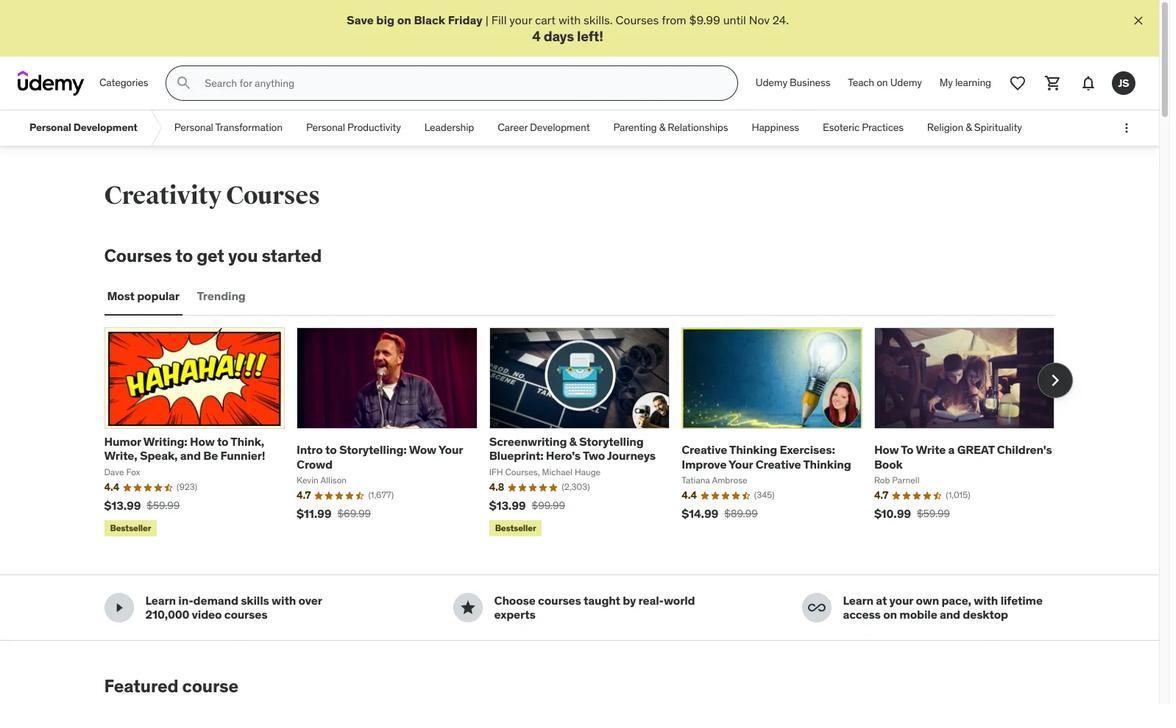 Task type: describe. For each thing, give the bounding box(es) containing it.
book
[[875, 457, 903, 472]]

your inside learn at your own pace, with lifetime access on mobile and desktop
[[890, 594, 914, 608]]

at
[[876, 594, 887, 608]]

storytelling:
[[339, 443, 407, 457]]

over
[[298, 594, 322, 608]]

intro to storytelling: wow your crowd
[[297, 443, 463, 472]]

exercises:
[[780, 443, 835, 457]]

funnier!
[[220, 449, 265, 463]]

parenting & relationships
[[614, 121, 728, 134]]

personal development
[[29, 121, 138, 134]]

two
[[583, 449, 605, 463]]

screenwriting
[[489, 434, 567, 449]]

write,
[[104, 449, 137, 463]]

udemy business
[[756, 76, 831, 89]]

great
[[958, 443, 995, 457]]

on inside learn at your own pace, with lifetime access on mobile and desktop
[[884, 608, 897, 622]]

parenting
[[614, 121, 657, 134]]

and inside humor writing: how to think, write, speak, and be funnier!
[[180, 449, 201, 463]]

blueprint:
[[489, 449, 544, 463]]

creative thinking exercises: improve your creative thinking link
[[682, 443, 851, 472]]

learning
[[956, 76, 992, 89]]

improve
[[682, 457, 727, 472]]

teach on udemy
[[848, 76, 922, 89]]

humor writing: how to think, write, speak, and be funnier!
[[104, 434, 265, 463]]

your inside save big on black friday | fill your cart with skills. courses from $9.99 until nov 24. 4 days left!
[[510, 13, 532, 27]]

speak,
[[140, 449, 178, 463]]

crowd
[[297, 457, 333, 472]]

save big on black friday | fill your cart with skills. courses from $9.99 until nov 24. 4 days left!
[[347, 13, 789, 45]]

medium image
[[808, 600, 826, 617]]

& for screenwriting
[[570, 434, 577, 449]]

started
[[262, 245, 322, 267]]

left!
[[577, 28, 604, 45]]

save
[[347, 13, 374, 27]]

wishlist image
[[1009, 74, 1027, 92]]

productivity
[[348, 121, 401, 134]]

pace,
[[942, 594, 972, 608]]

humor
[[104, 434, 141, 449]]

$9.99
[[689, 13, 721, 27]]

1 udemy from the left
[[756, 76, 788, 89]]

learn for learn at your own pace, with lifetime access on mobile and desktop
[[843, 594, 874, 608]]

career development link
[[486, 111, 602, 146]]

personal development link
[[18, 111, 149, 146]]

most
[[107, 289, 135, 304]]

learn at your own pace, with lifetime access on mobile and desktop
[[843, 594, 1043, 622]]

intro
[[297, 443, 323, 457]]

medium image for choose
[[459, 600, 477, 617]]

featured course
[[104, 675, 238, 698]]

experts
[[494, 608, 536, 622]]

0 horizontal spatial courses
[[104, 245, 172, 267]]

esoteric practices link
[[811, 111, 916, 146]]

days
[[544, 28, 574, 45]]

trending button
[[194, 279, 249, 314]]

cart
[[535, 13, 556, 27]]

more subcategory menu links image
[[1120, 121, 1134, 136]]

& for parenting
[[659, 121, 666, 134]]

transformation
[[215, 121, 283, 134]]

teach
[[848, 76, 875, 89]]

choose courses taught by real-world experts
[[494, 594, 695, 622]]

to
[[901, 443, 914, 457]]

humor writing: how to think, write, speak, and be funnier! link
[[104, 434, 265, 463]]

next image
[[1044, 369, 1067, 392]]

think,
[[231, 434, 264, 449]]

0 horizontal spatial creative
[[682, 443, 727, 457]]

2 udemy from the left
[[891, 76, 922, 89]]

to for courses
[[176, 245, 193, 267]]

until
[[723, 13, 746, 27]]

submit search image
[[175, 74, 193, 92]]

to for intro
[[325, 443, 337, 457]]

arrow pointing to subcategory menu links image
[[149, 111, 163, 146]]

1 horizontal spatial thinking
[[804, 457, 851, 472]]

my
[[940, 76, 953, 89]]

notifications image
[[1080, 74, 1098, 92]]

how to write a great children's book
[[875, 443, 1052, 472]]

screenwriting & storytelling blueprint: hero's two journeys link
[[489, 434, 656, 463]]

leadership link
[[413, 111, 486, 146]]

desktop
[[963, 608, 1009, 622]]

nov
[[749, 13, 770, 27]]

get
[[197, 245, 224, 267]]

black
[[414, 13, 445, 27]]

courses inside choose courses taught by real-world experts
[[538, 594, 581, 608]]

esoteric practices
[[823, 121, 904, 134]]

close image
[[1132, 13, 1146, 28]]

in-
[[178, 594, 193, 608]]

skills
[[241, 594, 269, 608]]

by
[[623, 594, 636, 608]]

storytelling
[[579, 434, 644, 449]]

and inside learn at your own pace, with lifetime access on mobile and desktop
[[940, 608, 961, 622]]

relationships
[[668, 121, 728, 134]]

creativity
[[104, 181, 222, 211]]

creative thinking exercises: improve your creative thinking
[[682, 443, 851, 472]]

career
[[498, 121, 528, 134]]

creativity courses
[[104, 181, 320, 211]]

udemy business link
[[747, 66, 839, 101]]

world
[[664, 594, 695, 608]]

intro to storytelling: wow your crowd link
[[297, 443, 463, 472]]

own
[[916, 594, 939, 608]]

your for wow
[[439, 443, 463, 457]]

a
[[949, 443, 955, 457]]

course
[[182, 675, 238, 698]]



Task type: locate. For each thing, give the bounding box(es) containing it.
learn inside learn in-demand skills with over 210,000 video courses
[[145, 594, 176, 608]]

1 horizontal spatial personal
[[174, 121, 213, 134]]

you
[[228, 245, 258, 267]]

how inside humor writing: how to think, write, speak, and be funnier!
[[190, 434, 215, 449]]

teach on udemy link
[[839, 66, 931, 101]]

and right own
[[940, 608, 961, 622]]

js link
[[1107, 66, 1142, 101]]

your right improve
[[729, 457, 753, 472]]

1 horizontal spatial courses
[[538, 594, 581, 608]]

courses left "taught"
[[538, 594, 581, 608]]

learn left the in-
[[145, 594, 176, 608]]

friday
[[448, 13, 483, 27]]

esoteric
[[823, 121, 860, 134]]

1 horizontal spatial courses
[[226, 181, 320, 211]]

0 vertical spatial courses
[[616, 13, 659, 27]]

2 vertical spatial on
[[884, 608, 897, 622]]

0 vertical spatial on
[[397, 13, 411, 27]]

fill
[[492, 13, 507, 27]]

my learning link
[[931, 66, 1001, 101]]

0 vertical spatial your
[[510, 13, 532, 27]]

thinking left "book"
[[804, 457, 851, 472]]

spirituality
[[975, 121, 1022, 134]]

on left mobile
[[884, 608, 897, 622]]

courses up the most popular
[[104, 245, 172, 267]]

1 development from the left
[[73, 121, 138, 134]]

on inside save big on black friday | fill your cart with skills. courses from $9.99 until nov 24. 4 days left!
[[397, 13, 411, 27]]

personal productivity link
[[294, 111, 413, 146]]

1 horizontal spatial your
[[729, 457, 753, 472]]

journeys
[[607, 449, 656, 463]]

udemy left business
[[756, 76, 788, 89]]

medium image left experts
[[459, 600, 477, 617]]

practices
[[862, 121, 904, 134]]

development
[[73, 121, 138, 134], [530, 121, 590, 134]]

most popular
[[107, 289, 180, 304]]

trending
[[197, 289, 246, 304]]

learn in-demand skills with over 210,000 video courses
[[145, 594, 322, 622]]

on right big
[[397, 13, 411, 27]]

& left two
[[570, 434, 577, 449]]

to left get
[[176, 245, 193, 267]]

0 horizontal spatial your
[[510, 13, 532, 27]]

popular
[[137, 289, 180, 304]]

1 personal from the left
[[29, 121, 71, 134]]

2 horizontal spatial &
[[966, 121, 972, 134]]

happiness link
[[740, 111, 811, 146]]

0 horizontal spatial learn
[[145, 594, 176, 608]]

personal for personal development
[[29, 121, 71, 134]]

how inside how to write a great children's book
[[875, 443, 899, 457]]

screenwriting & storytelling blueprint: hero's two journeys
[[489, 434, 656, 463]]

1 learn from the left
[[145, 594, 176, 608]]

learn left at
[[843, 594, 874, 608]]

courses inside learn in-demand skills with over 210,000 video courses
[[224, 608, 268, 622]]

be
[[203, 449, 218, 463]]

development for career development
[[530, 121, 590, 134]]

religion & spirituality
[[928, 121, 1022, 134]]

1 horizontal spatial udemy
[[891, 76, 922, 89]]

wow
[[409, 443, 437, 457]]

2 learn from the left
[[843, 594, 874, 608]]

3 personal from the left
[[306, 121, 345, 134]]

development for personal development
[[73, 121, 138, 134]]

1 horizontal spatial to
[[217, 434, 229, 449]]

2 medium image from the left
[[459, 600, 477, 617]]

to left think,
[[217, 434, 229, 449]]

with inside save big on black friday | fill your cart with skills. courses from $9.99 until nov 24. 4 days left!
[[559, 13, 581, 27]]

choose
[[494, 594, 536, 608]]

& right the religion
[[966, 121, 972, 134]]

to right intro
[[325, 443, 337, 457]]

1 vertical spatial your
[[890, 594, 914, 608]]

courses inside save big on black friday | fill your cart with skills. courses from $9.99 until nov 24. 4 days left!
[[616, 13, 659, 27]]

to inside intro to storytelling: wow your crowd
[[325, 443, 337, 457]]

on
[[397, 13, 411, 27], [877, 76, 888, 89], [884, 608, 897, 622]]

learn
[[145, 594, 176, 608], [843, 594, 874, 608]]

udemy image
[[18, 71, 85, 96]]

0 horizontal spatial &
[[570, 434, 577, 449]]

1 horizontal spatial your
[[890, 594, 914, 608]]

with up days
[[559, 13, 581, 27]]

js
[[1119, 76, 1130, 90]]

your for improve
[[729, 457, 753, 472]]

personal transformation
[[174, 121, 283, 134]]

personal transformation link
[[163, 111, 294, 146]]

0 vertical spatial and
[[180, 449, 201, 463]]

shopping cart with 0 items image
[[1045, 74, 1062, 92]]

1 horizontal spatial how
[[875, 443, 899, 457]]

0 horizontal spatial how
[[190, 434, 215, 449]]

0 horizontal spatial udemy
[[756, 76, 788, 89]]

2 development from the left
[[530, 121, 590, 134]]

1 horizontal spatial medium image
[[459, 600, 477, 617]]

medium image
[[110, 600, 128, 617], [459, 600, 477, 617]]

leadership
[[425, 121, 474, 134]]

writing:
[[143, 434, 187, 449]]

2 horizontal spatial personal
[[306, 121, 345, 134]]

children's
[[997, 443, 1052, 457]]

and left 'be'
[[180, 449, 201, 463]]

24.
[[773, 13, 789, 27]]

2 horizontal spatial with
[[974, 594, 999, 608]]

my learning
[[940, 76, 992, 89]]

& for religion
[[966, 121, 972, 134]]

your
[[510, 13, 532, 27], [890, 594, 914, 608]]

personal for personal productivity
[[306, 121, 345, 134]]

carousel element
[[104, 328, 1073, 540]]

medium image left the 210,000 in the bottom left of the page
[[110, 600, 128, 617]]

with inside learn in-demand skills with over 210,000 video courses
[[272, 594, 296, 608]]

career development
[[498, 121, 590, 134]]

1 horizontal spatial and
[[940, 608, 961, 622]]

& right parenting
[[659, 121, 666, 134]]

personal for personal transformation
[[174, 121, 213, 134]]

thinking right improve
[[730, 443, 778, 457]]

how
[[190, 434, 215, 449], [875, 443, 899, 457]]

personal inside personal development link
[[29, 121, 71, 134]]

1 vertical spatial on
[[877, 76, 888, 89]]

development right career
[[530, 121, 590, 134]]

learn for learn in-demand skills with over 210,000 video courses
[[145, 594, 176, 608]]

access
[[843, 608, 881, 622]]

medium image for learn
[[110, 600, 128, 617]]

0 horizontal spatial with
[[272, 594, 296, 608]]

2 personal from the left
[[174, 121, 213, 134]]

demand
[[193, 594, 238, 608]]

personal inside personal transformation link
[[174, 121, 213, 134]]

lifetime
[[1001, 594, 1043, 608]]

on right teach
[[877, 76, 888, 89]]

personal left productivity
[[306, 121, 345, 134]]

how right writing:
[[190, 434, 215, 449]]

personal inside personal productivity link
[[306, 121, 345, 134]]

with right pace,
[[974, 594, 999, 608]]

udemy left my
[[891, 76, 922, 89]]

parenting & relationships link
[[602, 111, 740, 146]]

courses to get you started
[[104, 245, 322, 267]]

Search for anything text field
[[202, 71, 720, 96]]

2 horizontal spatial courses
[[616, 13, 659, 27]]

2 vertical spatial courses
[[104, 245, 172, 267]]

real-
[[639, 594, 664, 608]]

0 horizontal spatial courses
[[224, 608, 268, 622]]

1 medium image from the left
[[110, 600, 128, 617]]

write
[[916, 443, 946, 457]]

0 horizontal spatial to
[[176, 245, 193, 267]]

with inside learn at your own pace, with lifetime access on mobile and desktop
[[974, 594, 999, 608]]

to inside humor writing: how to think, write, speak, and be funnier!
[[217, 434, 229, 449]]

0 horizontal spatial thinking
[[730, 443, 778, 457]]

1 vertical spatial courses
[[226, 181, 320, 211]]

udemy
[[756, 76, 788, 89], [891, 76, 922, 89]]

0 horizontal spatial and
[[180, 449, 201, 463]]

personal down udemy image
[[29, 121, 71, 134]]

hero's
[[546, 449, 581, 463]]

2 horizontal spatial to
[[325, 443, 337, 457]]

with left "over"
[[272, 594, 296, 608]]

your right wow
[[439, 443, 463, 457]]

0 horizontal spatial your
[[439, 443, 463, 457]]

courses right video
[[224, 608, 268, 622]]

your right fill
[[510, 13, 532, 27]]

courses up started
[[226, 181, 320, 211]]

personal right arrow pointing to subcategory menu links image in the top left of the page
[[174, 121, 213, 134]]

learn inside learn at your own pace, with lifetime access on mobile and desktop
[[843, 594, 874, 608]]

&
[[659, 121, 666, 134], [966, 121, 972, 134], [570, 434, 577, 449]]

personal productivity
[[306, 121, 401, 134]]

taught
[[584, 594, 621, 608]]

categories
[[99, 76, 148, 89]]

courses left from
[[616, 13, 659, 27]]

skills.
[[584, 13, 613, 27]]

your inside intro to storytelling: wow your crowd
[[439, 443, 463, 457]]

1 horizontal spatial learn
[[843, 594, 874, 608]]

happiness
[[752, 121, 800, 134]]

to
[[176, 245, 193, 267], [217, 434, 229, 449], [325, 443, 337, 457]]

1 vertical spatial and
[[940, 608, 961, 622]]

from
[[662, 13, 687, 27]]

with
[[559, 13, 581, 27], [272, 594, 296, 608], [974, 594, 999, 608]]

categories button
[[91, 66, 157, 101]]

your inside creative thinking exercises: improve your creative thinking
[[729, 457, 753, 472]]

0 horizontal spatial medium image
[[110, 600, 128, 617]]

how to write a great children's book link
[[875, 443, 1052, 472]]

your right at
[[890, 594, 914, 608]]

video
[[192, 608, 222, 622]]

big
[[376, 13, 395, 27]]

development down categories dropdown button
[[73, 121, 138, 134]]

how left to
[[875, 443, 899, 457]]

0 horizontal spatial personal
[[29, 121, 71, 134]]

4
[[532, 28, 541, 45]]

most popular button
[[104, 279, 182, 314]]

courses
[[616, 13, 659, 27], [226, 181, 320, 211], [104, 245, 172, 267]]

1 horizontal spatial with
[[559, 13, 581, 27]]

0 horizontal spatial development
[[73, 121, 138, 134]]

|
[[486, 13, 489, 27]]

religion
[[928, 121, 964, 134]]

religion & spirituality link
[[916, 111, 1034, 146]]

1 horizontal spatial development
[[530, 121, 590, 134]]

& inside screenwriting & storytelling blueprint: hero's two journeys
[[570, 434, 577, 449]]

1 horizontal spatial creative
[[756, 457, 801, 472]]

1 horizontal spatial &
[[659, 121, 666, 134]]

business
[[790, 76, 831, 89]]



Task type: vqa. For each thing, say whether or not it's contained in the screenshot.
$9.99
yes



